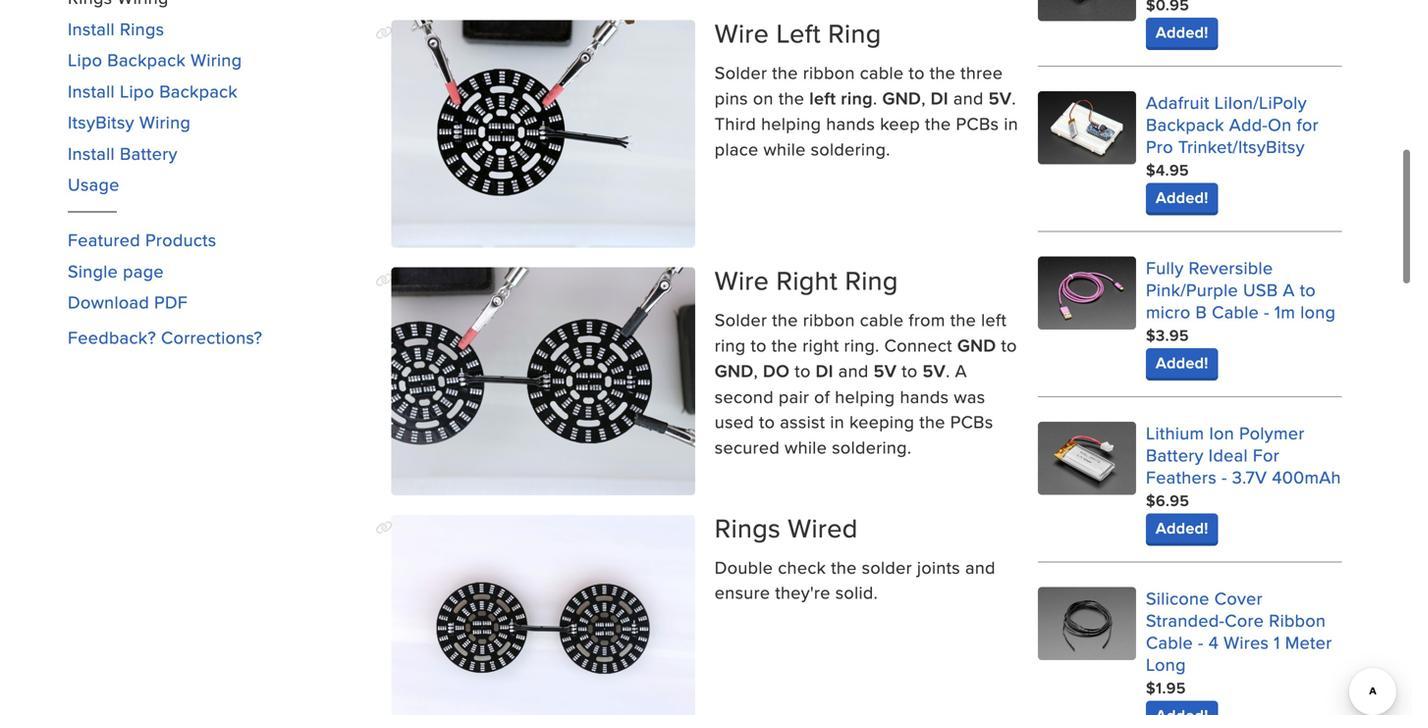Task type: vqa. For each thing, say whether or not it's contained in the screenshot.
adabot
no



Task type: locate. For each thing, give the bounding box(es) containing it.
ribbon inside solder the ribbon cable from the left ring to the right ring. connect
[[803, 308, 855, 333]]

5v down ring.
[[874, 359, 897, 384]]

0 vertical spatial while
[[764, 136, 806, 161]]

lithium ion polymer battery ideal for feathers - 3.7v 400mah link
[[1146, 421, 1341, 490]]

to down connect
[[902, 359, 918, 384]]

1 vertical spatial lipo
[[120, 78, 154, 103]]

right
[[803, 333, 839, 358]]

added! down $3.95
[[1156, 351, 1209, 374]]

to up do
[[751, 333, 767, 358]]

added! inside lithium ion polymer battery ideal for feathers - 3.7v 400mah $6.95 added!
[[1156, 517, 1209, 540]]

0 vertical spatial cable
[[860, 60, 904, 85]]

3 added! from the top
[[1156, 351, 1209, 374]]

battery up "$6.95"
[[1146, 443, 1204, 468]]

the down the left ring . gnd , di and 5v
[[925, 111, 951, 136]]

in left adafruit liion/lipoly backpack soldered onto a pro trinket, plugged into a solderless breadboard. image
[[1004, 111, 1018, 136]]

pins
[[715, 85, 748, 110]]

double
[[715, 555, 773, 580]]

ring up solder the ribbon cable from the left ring to the right ring. connect on the right
[[845, 262, 898, 300]]

a right usb
[[1283, 277, 1295, 302]]

0 vertical spatial helping
[[761, 111, 821, 136]]

1 horizontal spatial rings
[[715, 509, 781, 547]]

, inside the left ring . gnd , di and 5v
[[921, 85, 926, 110]]

1 horizontal spatial ,
[[921, 85, 926, 110]]

hands down solder the ribbon cable to the three pins on the
[[826, 111, 875, 136]]

1 vertical spatial link image
[[376, 521, 393, 535]]

. inside . third helping hands keep the pcbs in place while soldering.
[[1012, 85, 1016, 110]]

solder the ribbon cable to the three pins on the
[[715, 60, 1003, 110]]

gnd up was
[[957, 333, 996, 358]]

1 horizontal spatial battery
[[1146, 443, 1204, 468]]

and down ring.
[[838, 359, 869, 384]]

the right keeping
[[919, 410, 945, 435]]

soldering. down keeping
[[832, 435, 912, 460]]

1 vertical spatial helping
[[835, 384, 895, 409]]

gnd up second
[[715, 359, 754, 384]]

and
[[953, 85, 984, 110], [838, 359, 869, 384], [965, 555, 996, 580]]

in
[[1004, 111, 1018, 136], [830, 410, 845, 435]]

pink/purple
[[1146, 277, 1238, 302]]

1 vertical spatial wire
[[715, 262, 769, 300]]

1 horizontal spatial .
[[946, 359, 950, 384]]

0 vertical spatial rings
[[120, 16, 164, 41]]

0 vertical spatial wiring
[[191, 47, 242, 72]]

gnd up keep
[[882, 85, 921, 111]]

0 vertical spatial left
[[809, 85, 836, 111]]

1 vertical spatial di
[[816, 359, 834, 384]]

2 horizontal spatial -
[[1264, 299, 1270, 324]]

ring
[[841, 85, 873, 111], [715, 333, 746, 358]]

left right on
[[809, 85, 836, 111]]

1 vertical spatial ring
[[845, 262, 898, 300]]

while right the place on the top
[[764, 136, 806, 161]]

1 horizontal spatial in
[[1004, 111, 1018, 136]]

for
[[1297, 112, 1319, 137]]

- inside lithium ion polymer battery ideal for feathers - 3.7v 400mah $6.95 added!
[[1222, 465, 1227, 490]]

cable right b
[[1212, 299, 1259, 324]]

install battery link
[[68, 141, 178, 166]]

wire for wire left ring
[[715, 14, 769, 52]]

added! link down "$6.95"
[[1146, 514, 1218, 543]]

feedback? corrections?
[[68, 325, 262, 350]]

link image for rings wired
[[376, 521, 393, 535]]

1 vertical spatial hands
[[900, 384, 949, 409]]

2 install from the top
[[68, 78, 115, 103]]

lipo up itsybitsy wiring link
[[120, 78, 154, 103]]

left right from
[[981, 308, 1007, 333]]

1 horizontal spatial left
[[981, 308, 1007, 333]]

1 horizontal spatial di
[[931, 85, 949, 111]]

wire
[[715, 14, 769, 52], [715, 262, 769, 300]]

link image for wire left ring
[[376, 26, 393, 40]]

led_pixels_ring right wiring.jpg image
[[391, 268, 695, 496]]

2 vertical spatial install
[[68, 141, 115, 166]]

hands
[[826, 111, 875, 136], [900, 384, 949, 409]]

0 horizontal spatial battery
[[120, 141, 178, 166]]

2 horizontal spatial .
[[1012, 85, 1016, 110]]

$6.95
[[1146, 489, 1189, 512]]

stranded-
[[1146, 608, 1225, 633]]

the
[[772, 60, 798, 85], [930, 60, 956, 85], [779, 85, 805, 110], [925, 111, 951, 136], [772, 308, 798, 333], [950, 308, 976, 333], [772, 333, 798, 358], [919, 410, 945, 435], [831, 555, 857, 580]]

0 vertical spatial and
[[953, 85, 984, 110]]

download
[[68, 290, 149, 315]]

was
[[954, 384, 985, 409]]

wiring up install lipo backpack link
[[191, 47, 242, 72]]

0 vertical spatial backpack
[[107, 47, 186, 72]]

. inside '. a second pair of helping hands was used to assist in keeping the pcbs secured while soldering.'
[[946, 359, 950, 384]]

1 vertical spatial install
[[68, 78, 115, 103]]

the inside rings wired double check the solder joints and ensure they're solid.
[[831, 555, 857, 580]]

to right 1m
[[1300, 277, 1316, 302]]

1 vertical spatial cable
[[1146, 630, 1193, 655]]

in inside . third helping hands keep the pcbs in place while soldering.
[[1004, 111, 1018, 136]]

silicone cover stranded-core ribbon cable - 4 wires 1 meter long $1.95
[[1146, 586, 1332, 700]]

lithium ion polymer battery ideal for feathers - 3.7v 400mah $6.95 added!
[[1146, 421, 1341, 540]]

helping down on
[[761, 111, 821, 136]]

page
[[123, 259, 164, 284]]

1 horizontal spatial -
[[1222, 465, 1227, 490]]

.
[[873, 85, 877, 110], [1012, 85, 1016, 110], [946, 359, 950, 384]]

the up solid.
[[831, 555, 857, 580]]

wire left right
[[715, 262, 769, 300]]

led_pixels_ring left wiring.jpg image
[[391, 20, 695, 248]]

- left 4
[[1198, 630, 1204, 655]]

1 horizontal spatial lipo
[[120, 78, 154, 103]]

1 cable from the top
[[860, 60, 904, 85]]

added! link
[[1146, 18, 1218, 47], [1146, 183, 1218, 212], [1146, 348, 1218, 378], [1146, 514, 1218, 543]]

install up usage
[[68, 141, 115, 166]]

0 horizontal spatial -
[[1198, 630, 1204, 655]]

1 vertical spatial cable
[[860, 308, 904, 333]]

pcbs down was
[[950, 410, 993, 435]]

solder up 'pins'
[[715, 60, 767, 85]]

led_pixels_rings wired.jpg image
[[391, 515, 695, 716]]

solder up do
[[715, 308, 767, 333]]

4 added! from the top
[[1156, 517, 1209, 540]]

1 vertical spatial -
[[1222, 465, 1227, 490]]

1 vertical spatial while
[[785, 435, 827, 460]]

added! down "$6.95"
[[1156, 517, 1209, 540]]

connect
[[885, 333, 952, 358]]

added! inside fully reversible pink/purple usb a to micro b cable - 1m long $3.95 added!
[[1156, 351, 1209, 374]]

1 ribbon from the top
[[803, 60, 855, 85]]

adafruit
[[1146, 90, 1210, 115]]

- inside silicone cover stranded-core ribbon cable - 4 wires 1 meter long $1.95
[[1198, 630, 1204, 655]]

cable left 4
[[1146, 630, 1193, 655]]

1 vertical spatial ribbon
[[803, 308, 855, 333]]

the down wire right ring
[[772, 308, 798, 333]]

rings up the lipo backpack wiring link
[[120, 16, 164, 41]]

backpack up install lipo backpack link
[[107, 47, 186, 72]]

cable inside silicone cover stranded-core ribbon cable - 4 wires 1 meter long $1.95
[[1146, 630, 1193, 655]]

ribbon down left
[[803, 60, 855, 85]]

install up the itsybitsy
[[68, 78, 115, 103]]

added! up adafruit
[[1156, 20, 1209, 44]]

a up was
[[955, 359, 967, 384]]

hands left was
[[900, 384, 949, 409]]

di
[[931, 85, 949, 111], [816, 359, 834, 384]]

0 horizontal spatial helping
[[761, 111, 821, 136]]

0 horizontal spatial di
[[816, 359, 834, 384]]

featured products single page download pdf
[[68, 228, 217, 315]]

0 vertical spatial soldering.
[[811, 136, 891, 161]]

0 horizontal spatial hands
[[826, 111, 875, 136]]

cable for wire right ring
[[860, 308, 904, 333]]

0 vertical spatial pcbs
[[956, 111, 999, 136]]

and inside the left ring . gnd , di and 5v
[[953, 85, 984, 110]]

meter
[[1285, 630, 1332, 655]]

pcbs inside . third helping hands keep the pcbs in place while soldering.
[[956, 111, 999, 136]]

and inside rings wired double check the solder joints and ensure they're solid.
[[965, 555, 996, 580]]

hands inside . third helping hands keep the pcbs in place while soldering.
[[826, 111, 875, 136]]

to up the left ring . gnd , di and 5v
[[909, 60, 925, 85]]

the up on
[[772, 60, 798, 85]]

corrections?
[[161, 325, 262, 350]]

cable
[[860, 60, 904, 85], [860, 308, 904, 333]]

helping up keeping
[[835, 384, 895, 409]]

the left three
[[930, 60, 956, 85]]

cable
[[1212, 299, 1259, 324], [1146, 630, 1193, 655]]

0 horizontal spatial in
[[830, 410, 845, 435]]

, inside gnd to gnd , do to di and 5v to 5v
[[754, 359, 758, 384]]

0 horizontal spatial ring
[[715, 333, 746, 358]]

1 install from the top
[[68, 16, 115, 41]]

while
[[764, 136, 806, 161], [785, 435, 827, 460]]

cover
[[1215, 586, 1263, 611]]

added! link down the $4.95
[[1146, 183, 1218, 212]]

ribbon inside solder the ribbon cable to the three pins on the
[[803, 60, 855, 85]]

reversible
[[1189, 255, 1273, 280]]

fully reversible pink/purple usb a to micro b cable - 1m long link
[[1146, 255, 1336, 324]]

solder inside solder the ribbon cable to the three pins on the
[[715, 60, 767, 85]]

wiring down install lipo backpack link
[[139, 110, 191, 135]]

1 horizontal spatial gnd
[[882, 85, 921, 111]]

1 vertical spatial rings
[[715, 509, 781, 547]]

1 horizontal spatial hands
[[900, 384, 949, 409]]

added! down the $4.95
[[1156, 186, 1209, 209]]

to inside fully reversible pink/purple usb a to micro b cable - 1m long $3.95 added!
[[1300, 277, 1316, 302]]

2 wire from the top
[[715, 262, 769, 300]]

cable inside solder the ribbon cable to the three pins on the
[[860, 60, 904, 85]]

to
[[909, 60, 925, 85], [1300, 277, 1316, 302], [751, 333, 767, 358], [1001, 333, 1017, 358], [795, 359, 811, 384], [902, 359, 918, 384], [759, 410, 775, 435]]

pcbs
[[956, 111, 999, 136], [950, 410, 993, 435]]

1 vertical spatial a
[[955, 359, 967, 384]]

a inside '. a second pair of helping hands was used to assist in keeping the pcbs secured while soldering.'
[[955, 359, 967, 384]]

install rings lipo backpack wiring install lipo backpack itsybitsy wiring install battery usage
[[68, 16, 242, 197]]

1 vertical spatial and
[[838, 359, 869, 384]]

featured products link
[[68, 228, 217, 253]]

0 vertical spatial in
[[1004, 111, 1018, 136]]

install
[[68, 16, 115, 41], [68, 78, 115, 103], [68, 141, 115, 166]]

2 horizontal spatial 5v
[[989, 85, 1012, 111]]

solder
[[715, 60, 767, 85], [715, 308, 767, 333]]

- left 3.7v
[[1222, 465, 1227, 490]]

,
[[921, 85, 926, 110], [754, 359, 758, 384]]

for
[[1253, 443, 1280, 468]]

2 added! link from the top
[[1146, 183, 1218, 212]]

0 vertical spatial gnd
[[882, 85, 921, 111]]

1 link image from the top
[[376, 26, 393, 40]]

2 solder from the top
[[715, 308, 767, 333]]

5v down connect
[[923, 359, 946, 384]]

0 vertical spatial solder
[[715, 60, 767, 85]]

pro
[[1146, 134, 1173, 159]]

1 vertical spatial left
[[981, 308, 1007, 333]]

3 added! link from the top
[[1146, 348, 1218, 378]]

0 vertical spatial -
[[1264, 299, 1270, 324]]

5v
[[989, 85, 1012, 111], [874, 359, 897, 384], [923, 359, 946, 384]]

wire left left
[[715, 14, 769, 52]]

0 horizontal spatial cable
[[1146, 630, 1193, 655]]

itsybitsy
[[68, 110, 134, 135]]

1 vertical spatial ,
[[754, 359, 758, 384]]

400mah
[[1272, 465, 1341, 490]]

cable inside solder the ribbon cable from the left ring to the right ring. connect
[[860, 308, 904, 333]]

slim lithium ion polymer battery 3.7v 400mah with jst 2-ph connector and short cable image
[[1038, 422, 1136, 496]]

2 cable from the top
[[860, 308, 904, 333]]

and right joints
[[965, 555, 996, 580]]

1 wire from the top
[[715, 14, 769, 52]]

3 install from the top
[[68, 141, 115, 166]]

2 vertical spatial gnd
[[715, 359, 754, 384]]

1 vertical spatial ring
[[715, 333, 746, 358]]

5v down three
[[989, 85, 1012, 111]]

0 horizontal spatial a
[[955, 359, 967, 384]]

0 vertical spatial ring
[[841, 85, 873, 111]]

0 vertical spatial a
[[1283, 277, 1295, 302]]

- left 1m
[[1264, 299, 1270, 324]]

solder inside solder the ribbon cable from the left ring to the right ring. connect
[[715, 308, 767, 333]]

0 horizontal spatial .
[[873, 85, 877, 110]]

pcbs inside '. a second pair of helping hands was used to assist in keeping the pcbs secured while soldering.'
[[950, 410, 993, 435]]

a
[[1283, 277, 1295, 302], [955, 359, 967, 384]]

2 vertical spatial and
[[965, 555, 996, 580]]

battery
[[120, 141, 178, 166], [1146, 443, 1204, 468]]

in right assist
[[830, 410, 845, 435]]

rings up double
[[715, 509, 781, 547]]

added! link for fully
[[1146, 348, 1218, 378]]

ribbon up right
[[803, 308, 855, 333]]

cable inside fully reversible pink/purple usb a to micro b cable - 1m long $3.95 added!
[[1212, 299, 1259, 324]]

4
[[1209, 630, 1219, 655]]

0 vertical spatial ring
[[828, 14, 881, 52]]

install up the lipo backpack wiring link
[[68, 16, 115, 41]]

ribbon
[[803, 60, 855, 85], [803, 308, 855, 333]]

to right connect
[[1001, 333, 1017, 358]]

2 vertical spatial backpack
[[1146, 112, 1224, 137]]

while inside '. a second pair of helping hands was used to assist in keeping the pcbs secured while soldering.'
[[785, 435, 827, 460]]

0 horizontal spatial rings
[[120, 16, 164, 41]]

0 vertical spatial link image
[[376, 26, 393, 40]]

pcbs down three
[[956, 111, 999, 136]]

ring
[[828, 14, 881, 52], [845, 262, 898, 300]]

2 link image from the top
[[376, 521, 393, 535]]

1 horizontal spatial helping
[[835, 384, 895, 409]]

1 solder from the top
[[715, 60, 767, 85]]

1 horizontal spatial cable
[[1212, 299, 1259, 324]]

battery down itsybitsy wiring link
[[120, 141, 178, 166]]

ring up solder the ribbon cable to the three pins on the
[[828, 14, 881, 52]]

1 vertical spatial soldering.
[[832, 435, 912, 460]]

cable up the left ring . gnd , di and 5v
[[860, 60, 904, 85]]

and inside gnd to gnd , do to di and 5v to 5v
[[838, 359, 869, 384]]

wire for wire right ring
[[715, 262, 769, 300]]

helping inside '. a second pair of helping hands was used to assist in keeping the pcbs secured while soldering.'
[[835, 384, 895, 409]]

1 added! link from the top
[[1146, 18, 1218, 47]]

0 vertical spatial ribbon
[[803, 60, 855, 85]]

backpack down the lipo backpack wiring link
[[159, 78, 238, 103]]

to inside solder the ribbon cable from the left ring to the right ring. connect
[[751, 333, 767, 358]]

lipo backpack wiring link
[[68, 47, 242, 72]]

ring for wire right ring
[[845, 262, 898, 300]]

2 ribbon from the top
[[803, 308, 855, 333]]

0 vertical spatial install
[[68, 16, 115, 41]]

and for to
[[838, 359, 869, 384]]

4 added! link from the top
[[1146, 514, 1218, 543]]

2 horizontal spatial gnd
[[957, 333, 996, 358]]

wire left ring
[[715, 14, 881, 52]]

link image
[[376, 274, 393, 287]]

. for a
[[946, 359, 950, 384]]

to up secured on the right of page
[[759, 410, 775, 435]]

cable up ring.
[[860, 308, 904, 333]]

0 vertical spatial battery
[[120, 141, 178, 166]]

1 vertical spatial solder
[[715, 308, 767, 333]]

0 vertical spatial cable
[[1212, 299, 1259, 324]]

0 vertical spatial ,
[[921, 85, 926, 110]]

pair
[[779, 384, 809, 409]]

wiring
[[191, 47, 242, 72], [139, 110, 191, 135]]

0 vertical spatial wire
[[715, 14, 769, 52]]

the right on
[[779, 85, 805, 110]]

of
[[814, 384, 830, 409]]

in inside '. a second pair of helping hands was used to assist in keeping the pcbs secured while soldering.'
[[830, 410, 845, 435]]

lipo down install rings link at the left top
[[68, 47, 102, 72]]

0 vertical spatial hands
[[826, 111, 875, 136]]

2 vertical spatial -
[[1198, 630, 1204, 655]]

and down three
[[953, 85, 984, 110]]

while down assist
[[785, 435, 827, 460]]

2 added! from the top
[[1156, 186, 1209, 209]]

added! link down $3.95
[[1146, 348, 1218, 378]]

added! link up adafruit
[[1146, 18, 1218, 47]]

1 horizontal spatial a
[[1283, 277, 1295, 302]]

0 vertical spatial lipo
[[68, 47, 102, 72]]

to right do
[[795, 359, 811, 384]]

link image
[[376, 26, 393, 40], [376, 521, 393, 535]]

1 vertical spatial in
[[830, 410, 845, 435]]

rings inside install rings lipo backpack wiring install lipo backpack itsybitsy wiring install battery usage
[[120, 16, 164, 41]]

soldering. down keep
[[811, 136, 891, 161]]

1 vertical spatial pcbs
[[950, 410, 993, 435]]

-
[[1264, 299, 1270, 324], [1222, 465, 1227, 490], [1198, 630, 1204, 655]]

the inside . third helping hands keep the pcbs in place while soldering.
[[925, 111, 951, 136]]

1 vertical spatial battery
[[1146, 443, 1204, 468]]

0 horizontal spatial ,
[[754, 359, 758, 384]]

backpack up the $4.95
[[1146, 112, 1224, 137]]



Task type: describe. For each thing, give the bounding box(es) containing it.
feedback? corrections? link
[[68, 325, 262, 350]]

trinket/itsybitsy
[[1178, 134, 1305, 159]]

keep
[[880, 111, 920, 136]]

left inside solder the ribbon cable from the left ring to the right ring. connect
[[981, 308, 1007, 333]]

. a second pair of helping hands was used to assist in keeping the pcbs secured while soldering.
[[715, 359, 993, 460]]

on
[[1268, 112, 1292, 137]]

ribbon for right
[[803, 308, 855, 333]]

ideal
[[1209, 443, 1248, 468]]

wire right ring
[[715, 262, 898, 300]]

1 added! from the top
[[1156, 20, 1209, 44]]

while inside . third helping hands keep the pcbs in place while soldering.
[[764, 136, 806, 161]]

the up do
[[772, 333, 798, 358]]

guide pages element
[[68, 0, 372, 207]]

usage
[[68, 172, 120, 197]]

solid.
[[835, 580, 878, 605]]

rings inside rings wired double check the solder joints and ensure they're solid.
[[715, 509, 781, 547]]

left ring . gnd , di and 5v
[[809, 85, 1012, 111]]

joints
[[917, 555, 960, 580]]

do
[[763, 359, 790, 384]]

right
[[776, 262, 838, 300]]

ring inside solder the ribbon cable from the left ring to the right ring. connect
[[715, 333, 746, 358]]

second
[[715, 384, 774, 409]]

three
[[961, 60, 1003, 85]]

usage link
[[68, 172, 120, 197]]

feedback?
[[68, 325, 156, 350]]

1
[[1274, 630, 1280, 655]]

$3.95
[[1146, 324, 1189, 347]]

install lipo backpack link
[[68, 78, 238, 103]]

ring for wire left ring
[[828, 14, 881, 52]]

backpack inside adafruit liion/lipoly backpack add-on for pro trinket/itsybitsy $4.95 added!
[[1146, 112, 1224, 137]]

core
[[1225, 608, 1264, 633]]

battery inside install rings lipo backpack wiring install lipo backpack itsybitsy wiring install battery usage
[[120, 141, 178, 166]]

0 horizontal spatial gnd
[[715, 359, 754, 384]]

pdf
[[154, 290, 188, 315]]

0 horizontal spatial left
[[809, 85, 836, 111]]

ring.
[[844, 333, 880, 358]]

the right from
[[950, 308, 976, 333]]

0 vertical spatial di
[[931, 85, 949, 111]]

0 horizontal spatial lipo
[[68, 47, 102, 72]]

adafruit liion/lipoly backpack soldered onto a pro trinket, plugged into a solderless breadboard. image
[[1038, 91, 1136, 165]]

a coiled silicone cover stranded-core ribbon cable - 4 wires 1 meter long image
[[1038, 588, 1136, 661]]

battery inside lithium ion polymer battery ideal for feathers - 3.7v 400mah $6.95 added!
[[1146, 443, 1204, 468]]

download pdf link
[[68, 290, 188, 315]]

add-
[[1229, 112, 1268, 137]]

ribbon for left
[[803, 60, 855, 85]]

solder the ribbon cable from the left ring to the right ring. connect
[[715, 308, 1007, 358]]

usb
[[1243, 277, 1278, 302]]

ion
[[1209, 421, 1234, 446]]

. third helping hands keep the pcbs in place while soldering.
[[715, 85, 1018, 161]]

1 vertical spatial gnd
[[957, 333, 996, 358]]

added! link for adafruit
[[1146, 183, 1218, 212]]

ribbon
[[1269, 608, 1326, 633]]

place
[[715, 136, 759, 161]]

polymer
[[1239, 421, 1305, 446]]

check
[[778, 555, 826, 580]]

1m
[[1275, 299, 1296, 324]]

a inside fully reversible pink/purple usb a to micro b cable - 1m long $3.95 added!
[[1283, 277, 1295, 302]]

on
[[753, 85, 774, 110]]

from
[[909, 308, 945, 333]]

assist
[[780, 410, 825, 435]]

$4.95
[[1146, 158, 1189, 182]]

to inside solder the ribbon cable to the three pins on the
[[909, 60, 925, 85]]

3.7v
[[1232, 465, 1267, 490]]

cable for wire left ring
[[860, 60, 904, 85]]

guide navigation element
[[68, 0, 372, 325]]

added! inside adafruit liion/lipoly backpack add-on for pro trinket/itsybitsy $4.95 added!
[[1156, 186, 1209, 209]]

keeping
[[850, 410, 915, 435]]

micro
[[1146, 299, 1191, 324]]

rings wired double check the solder joints and ensure they're solid.
[[715, 509, 996, 605]]

b
[[1196, 299, 1207, 324]]

adafruit liion/lipoly backpack add-on for pro trinket/itsybitsy $4.95 added!
[[1146, 90, 1319, 209]]

ensure
[[715, 580, 770, 605]]

di inside gnd to gnd , do to di and 5v to 5v
[[816, 359, 834, 384]]

$1.95
[[1146, 677, 1186, 700]]

fully
[[1146, 255, 1184, 280]]

soldering. inside . third helping hands keep the pcbs in place while soldering.
[[811, 136, 891, 161]]

solder for wire left ring
[[715, 60, 767, 85]]

third
[[715, 111, 756, 136]]

and for wired
[[965, 555, 996, 580]]

. for third
[[1012, 85, 1016, 110]]

single page link
[[68, 259, 164, 284]]

1 vertical spatial wiring
[[139, 110, 191, 135]]

long
[[1146, 652, 1186, 677]]

liion/lipoly
[[1215, 90, 1307, 115]]

long
[[1301, 299, 1336, 324]]

hands inside '. a second pair of helping hands was used to assist in keeping the pcbs secured while soldering.'
[[900, 384, 949, 409]]

silicone cover stranded-core ribbon cable - 4 wires 1 meter long link
[[1146, 586, 1332, 677]]

feathers
[[1146, 465, 1217, 490]]

. inside the left ring . gnd , di and 5v
[[873, 85, 877, 110]]

wires
[[1224, 630, 1269, 655]]

silicone
[[1146, 586, 1210, 611]]

wired
[[788, 509, 858, 547]]

itsybitsy wiring link
[[68, 110, 191, 135]]

to inside '. a second pair of helping hands was used to assist in keeping the pcbs secured while soldering.'
[[759, 410, 775, 435]]

added! link for lithium
[[1146, 514, 1218, 543]]

single
[[68, 259, 118, 284]]

1 vertical spatial backpack
[[159, 78, 238, 103]]

they're
[[775, 580, 831, 605]]

soldering. inside '. a second pair of helping hands was used to assist in keeping the pcbs secured while soldering.'
[[832, 435, 912, 460]]

- inside fully reversible pink/purple usb a to micro b cable - 1m long $3.95 added!
[[1264, 299, 1270, 324]]

gnd to gnd , do to di and 5v to 5v
[[715, 333, 1017, 384]]

lithium
[[1146, 421, 1204, 446]]

products
[[145, 228, 217, 253]]

solder
[[862, 555, 912, 580]]

used
[[715, 410, 754, 435]]

secured
[[715, 435, 780, 460]]

fully reversible pink/purple usb a to micro b cable image
[[1038, 257, 1136, 330]]

guide resources element
[[68, 218, 372, 325]]

0 horizontal spatial 5v
[[874, 359, 897, 384]]

left
[[776, 14, 821, 52]]

adafruit liion/lipoly backpack add-on for pro trinket/itsybitsy link
[[1146, 90, 1319, 159]]

solder for wire right ring
[[715, 308, 767, 333]]

install rings link
[[68, 16, 164, 41]]

helping inside . third helping hands keep the pcbs in place while soldering.
[[761, 111, 821, 136]]

fully reversible pink/purple usb a to micro b cable - 1m long $3.95 added!
[[1146, 255, 1336, 374]]

featured
[[68, 228, 140, 253]]

1 horizontal spatial ring
[[841, 85, 873, 111]]

1 horizontal spatial 5v
[[923, 359, 946, 384]]

the inside '. a second pair of helping hands was used to assist in keeping the pcbs secured while soldering.'
[[919, 410, 945, 435]]



